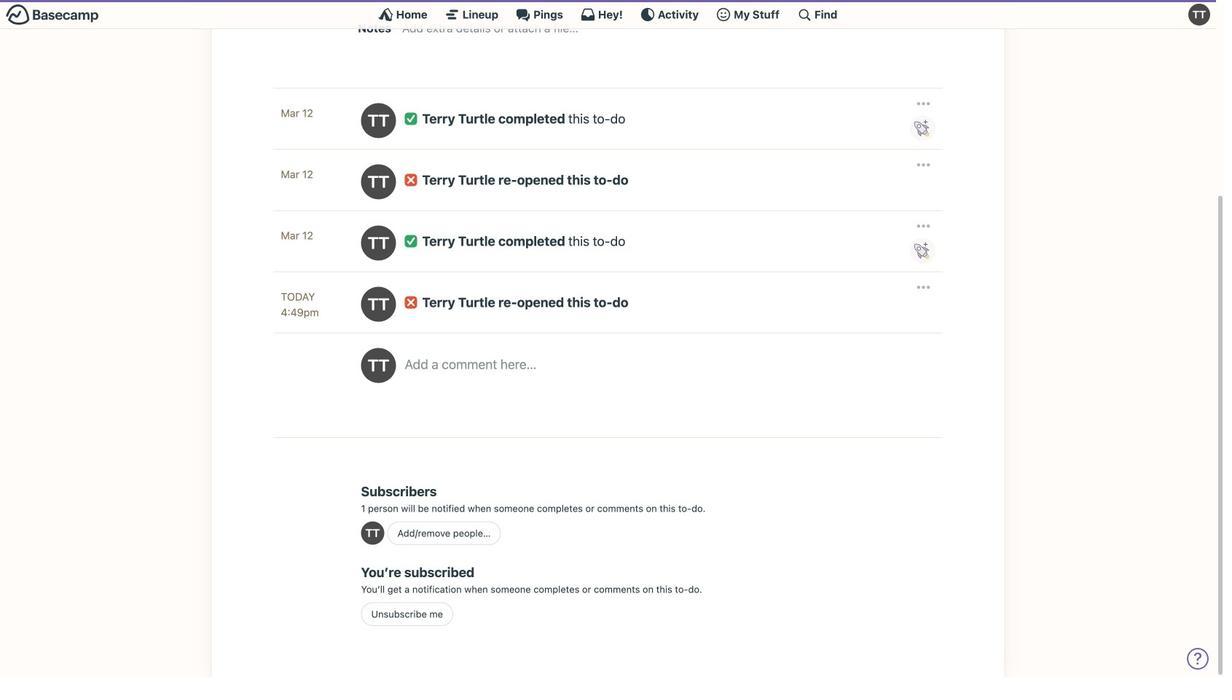 Task type: locate. For each thing, give the bounding box(es) containing it.
mar 12 element for 1st terry turtle icon from the bottom of the page
[[281, 228, 347, 243]]

terry turtle image
[[1189, 4, 1211, 26], [361, 287, 396, 322], [361, 348, 396, 383], [361, 521, 384, 545]]

today element
[[281, 289, 315, 305]]

1 mar 12 element from the top
[[281, 105, 347, 121]]

terry turtle image
[[361, 103, 396, 138], [361, 164, 396, 199], [361, 225, 396, 260]]

3 mar 12 element from the top
[[281, 228, 347, 243]]

1 vertical spatial mar 12 element
[[281, 166, 347, 182]]

1 terry turtle image from the top
[[361, 103, 396, 138]]

main element
[[0, 0, 1216, 29]]

0 vertical spatial terry turtle image
[[361, 103, 396, 138]]

0 vertical spatial mar 12 element
[[281, 105, 347, 121]]

2 mar 12 element from the top
[[281, 166, 347, 182]]

mar 12 element for 3rd terry turtle icon from the bottom of the page
[[281, 105, 347, 121]]

2 vertical spatial mar 12 element
[[281, 228, 347, 243]]

mar 12 element
[[281, 105, 347, 121], [281, 166, 347, 182], [281, 228, 347, 243]]

2 vertical spatial terry turtle image
[[361, 225, 396, 260]]

1 vertical spatial terry turtle image
[[361, 164, 396, 199]]



Task type: vqa. For each thing, say whether or not it's contained in the screenshot.
a related to hand?
no



Task type: describe. For each thing, give the bounding box(es) containing it.
4:49pm element
[[281, 305, 347, 320]]

keyboard shortcut: ⌘ + / image
[[797, 7, 812, 22]]

3 terry turtle image from the top
[[361, 225, 396, 260]]

2 terry turtle image from the top
[[361, 164, 396, 199]]

mar 12 element for second terry turtle icon
[[281, 166, 347, 182]]

switch accounts image
[[6, 4, 99, 26]]



